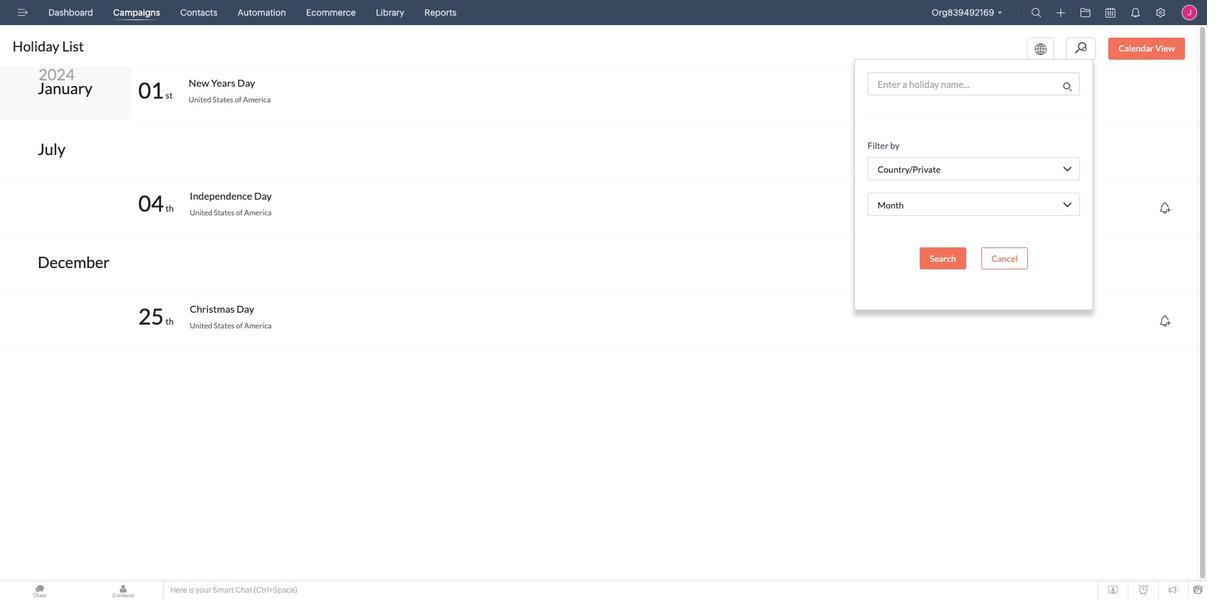 Task type: vqa. For each thing, say whether or not it's contained in the screenshot.
the Items
no



Task type: describe. For each thing, give the bounding box(es) containing it.
quick actions image
[[1056, 8, 1065, 18]]

search image
[[1031, 8, 1041, 18]]

(ctrl+space)
[[254, 587, 297, 595]]

chats image
[[0, 582, 79, 600]]

here
[[170, 587, 187, 595]]

smart
[[213, 587, 234, 595]]

is
[[189, 587, 194, 595]]

campaigns
[[113, 8, 160, 18]]

your
[[196, 587, 211, 595]]

folder image
[[1080, 8, 1090, 18]]

configure settings image
[[1155, 8, 1166, 18]]

notifications image
[[1130, 8, 1140, 18]]

ecommerce link
[[301, 0, 361, 25]]

library link
[[371, 0, 409, 25]]

here is your smart chat (ctrl+space)
[[170, 587, 297, 595]]

dashboard
[[48, 8, 93, 18]]

contacts image
[[84, 582, 163, 600]]

campaigns link
[[108, 0, 165, 25]]



Task type: locate. For each thing, give the bounding box(es) containing it.
contacts
[[180, 8, 217, 18]]

dashboard link
[[43, 0, 98, 25]]

reports link
[[419, 0, 462, 25]]

automation
[[238, 8, 286, 18]]

ecommerce
[[306, 8, 356, 18]]

calendar image
[[1105, 8, 1115, 18]]

automation link
[[233, 0, 291, 25]]

org839492169
[[932, 8, 994, 18]]

chat
[[235, 587, 252, 595]]

reports
[[424, 8, 457, 18]]

contacts link
[[175, 0, 222, 25]]

library
[[376, 8, 404, 18]]



